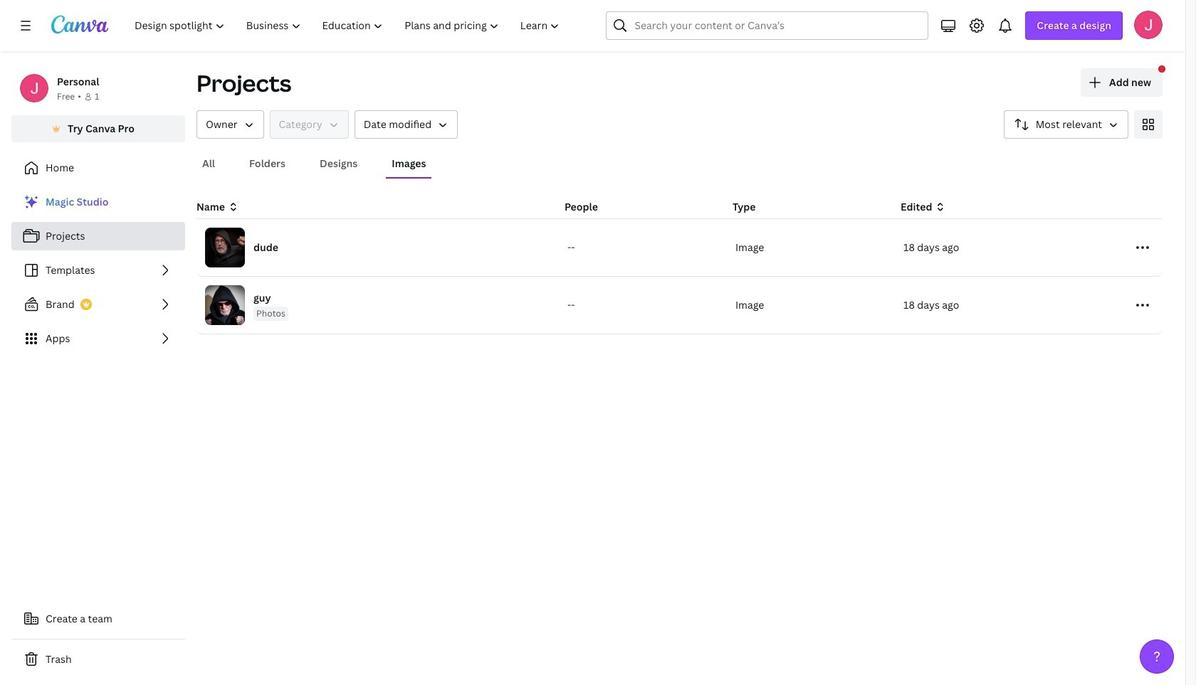 Task type: vqa. For each thing, say whether or not it's contained in the screenshot.
"search box"
yes



Task type: describe. For each thing, give the bounding box(es) containing it.
Sort by button
[[1004, 110, 1129, 139]]

Owner button
[[197, 110, 264, 139]]

Search search field
[[635, 12, 900, 39]]

Category button
[[270, 110, 349, 139]]

top level navigation element
[[125, 11, 572, 40]]

Date modified button
[[354, 110, 458, 139]]

james peterson image
[[1134, 11, 1163, 39]]



Task type: locate. For each thing, give the bounding box(es) containing it.
None search field
[[606, 11, 929, 40]]

list
[[11, 188, 185, 353]]



